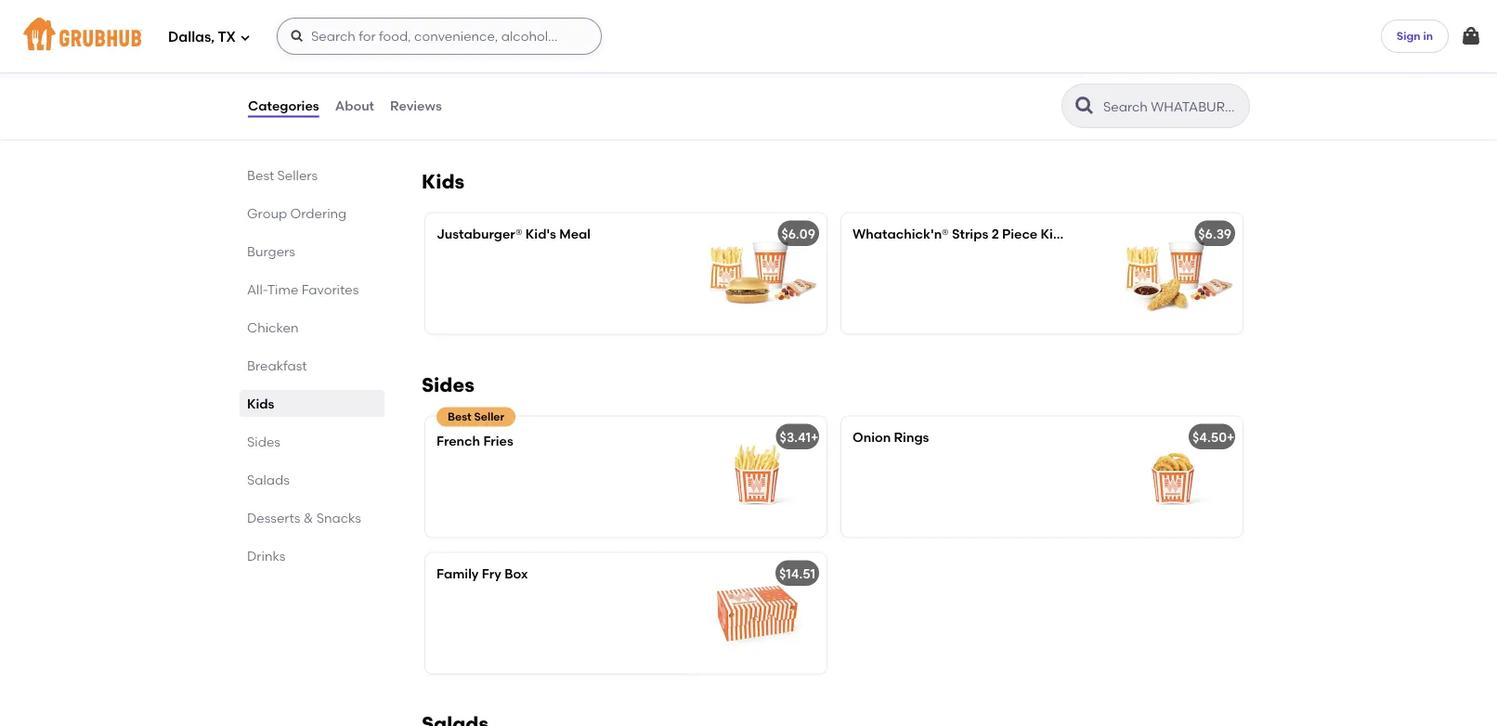 Task type: describe. For each thing, give the bounding box(es) containing it.
+ for $3.41 +
[[811, 430, 819, 445]]

#27
[[437, 24, 460, 40]]

sign
[[1397, 29, 1421, 43]]

$3.41
[[780, 430, 811, 445]]

fries
[[483, 433, 513, 449]]

$4.50
[[1193, 430, 1227, 445]]

french
[[437, 433, 480, 449]]

whatachick'n® strips 2 piece kid's meal
[[853, 226, 1106, 242]]

snacks
[[316, 510, 361, 526]]

drinks tab
[[247, 546, 377, 566]]

time
[[267, 281, 299, 297]]

group ordering
[[247, 205, 347, 221]]

kids inside tab
[[247, 396, 274, 412]]

family
[[437, 566, 479, 582]]

desserts
[[247, 510, 300, 526]]

sellers
[[277, 167, 318, 183]]

chicken
[[247, 320, 299, 335]]

$6.09
[[782, 226, 816, 242]]

best for sellers
[[247, 167, 274, 183]]

sides inside tab
[[247, 434, 281, 450]]

fry
[[482, 566, 501, 582]]

tx
[[218, 29, 236, 46]]

1 meal from the left
[[559, 226, 591, 242]]

categories
[[248, 98, 319, 114]]

french fries image
[[687, 417, 827, 538]]

about button
[[334, 72, 375, 139]]

group ordering tab
[[247, 203, 377, 223]]

#27 breakfast bowl
[[437, 24, 559, 40]]

onion
[[853, 430, 891, 445]]

$6.39
[[1199, 226, 1232, 242]]

1 horizontal spatial sides
[[422, 373, 475, 397]]

rings
[[894, 430, 929, 445]]

family fry box
[[437, 566, 528, 582]]

salads
[[247, 472, 290, 488]]

svg image
[[240, 32, 251, 43]]

2 kid's from the left
[[1041, 226, 1072, 242]]

whatachick'n® strips 2 piece kid's meal image
[[1104, 214, 1243, 334]]

breakfast tab
[[247, 356, 377, 375]]

breakfast inside tab
[[247, 358, 307, 373]]

piece
[[1002, 226, 1038, 242]]

$14.51
[[779, 566, 816, 582]]

onion rings image
[[1104, 417, 1243, 538]]

burgers tab
[[247, 242, 377, 261]]

2
[[992, 226, 999, 242]]

about
[[335, 98, 374, 114]]

best sellers
[[247, 167, 318, 183]]



Task type: locate. For each thing, give the bounding box(es) containing it.
best left sellers at left top
[[247, 167, 274, 183]]

sign in
[[1397, 29, 1433, 43]]

desserts & snacks
[[247, 510, 361, 526]]

sides up salads
[[247, 434, 281, 450]]

#27 breakfast bowl button
[[425, 11, 827, 132]]

0 horizontal spatial meal
[[559, 226, 591, 242]]

all-
[[247, 281, 267, 297]]

0 horizontal spatial svg image
[[290, 29, 305, 44]]

#27 breakfast bowl image
[[687, 11, 827, 132]]

1 vertical spatial best
[[448, 411, 472, 424]]

Search WHATABURGER search field
[[1102, 98, 1244, 115]]

drinks
[[247, 548, 285, 564]]

1 kid's from the left
[[526, 226, 556, 242]]

breakfast down chicken at the left top of page
[[247, 358, 307, 373]]

best inside tab
[[247, 167, 274, 183]]

kids down breakfast tab
[[247, 396, 274, 412]]

1 vertical spatial breakfast
[[247, 358, 307, 373]]

main navigation navigation
[[0, 0, 1497, 72]]

ordering
[[290, 205, 347, 221]]

$4.50 +
[[1193, 430, 1235, 445]]

0 horizontal spatial breakfast
[[247, 358, 307, 373]]

0 horizontal spatial kids
[[247, 396, 274, 412]]

kid's right piece
[[1041, 226, 1072, 242]]

justaburger®
[[437, 226, 522, 242]]

svg image right svg icon
[[290, 29, 305, 44]]

1 vertical spatial kids
[[247, 396, 274, 412]]

0 horizontal spatial sides
[[247, 434, 281, 450]]

justaburger® kid's meal
[[437, 226, 591, 242]]

onion rings
[[853, 430, 929, 445]]

kids tab
[[247, 394, 377, 413]]

categories button
[[247, 72, 320, 139]]

1 + from the left
[[811, 430, 819, 445]]

salads tab
[[247, 470, 377, 490]]

all-time favorites
[[247, 281, 359, 297]]

desserts & snacks tab
[[247, 508, 377, 528]]

svg image
[[1460, 25, 1483, 47], [290, 29, 305, 44]]

in
[[1424, 29, 1433, 43]]

bowl
[[528, 24, 559, 40]]

0 horizontal spatial +
[[811, 430, 819, 445]]

best inside best seller french fries
[[448, 411, 472, 424]]

strips
[[952, 226, 989, 242]]

best sellers tab
[[247, 165, 377, 185]]

0 horizontal spatial best
[[247, 167, 274, 183]]

1 horizontal spatial +
[[1227, 430, 1235, 445]]

1 horizontal spatial kids
[[422, 170, 465, 194]]

0 vertical spatial sides
[[422, 373, 475, 397]]

kid's
[[526, 226, 556, 242], [1041, 226, 1072, 242]]

family fry box image
[[687, 554, 827, 674]]

best
[[247, 167, 274, 183], [448, 411, 472, 424]]

1 horizontal spatial meal
[[1075, 226, 1106, 242]]

meal
[[559, 226, 591, 242], [1075, 226, 1106, 242]]

0 vertical spatial breakfast
[[463, 24, 525, 40]]

sides
[[422, 373, 475, 397], [247, 434, 281, 450]]

$3.41 +
[[780, 430, 819, 445]]

reviews button
[[389, 72, 443, 139]]

dallas, tx
[[168, 29, 236, 46]]

sides tab
[[247, 432, 377, 451]]

Search for food, convenience, alcohol... search field
[[277, 18, 602, 55]]

kids up justaburger®
[[422, 170, 465, 194]]

+ for $4.50 +
[[1227, 430, 1235, 445]]

1 horizontal spatial svg image
[[1460, 25, 1483, 47]]

sign in button
[[1381, 20, 1449, 53]]

all-time favorites tab
[[247, 280, 377, 299]]

+
[[811, 430, 819, 445], [1227, 430, 1235, 445]]

chicken tab
[[247, 318, 377, 337]]

seller
[[474, 411, 505, 424]]

best seller french fries
[[437, 411, 513, 449]]

0 horizontal spatial kid's
[[526, 226, 556, 242]]

breakfast right #27
[[463, 24, 525, 40]]

dallas,
[[168, 29, 215, 46]]

justaburger® kid's meal image
[[687, 214, 827, 334]]

whatachick'n®
[[853, 226, 949, 242]]

2 + from the left
[[1227, 430, 1235, 445]]

1 horizontal spatial best
[[448, 411, 472, 424]]

favorites
[[302, 281, 359, 297]]

box
[[505, 566, 528, 582]]

breakfast inside button
[[463, 24, 525, 40]]

best for seller
[[448, 411, 472, 424]]

0 vertical spatial best
[[247, 167, 274, 183]]

0 vertical spatial kids
[[422, 170, 465, 194]]

kid's right justaburger®
[[526, 226, 556, 242]]

best up french
[[448, 411, 472, 424]]

reviews
[[390, 98, 442, 114]]

burgers
[[247, 243, 295, 259]]

breakfast
[[463, 24, 525, 40], [247, 358, 307, 373]]

&
[[304, 510, 313, 526]]

search icon image
[[1074, 95, 1096, 117]]

1 horizontal spatial breakfast
[[463, 24, 525, 40]]

2 meal from the left
[[1075, 226, 1106, 242]]

1 horizontal spatial kid's
[[1041, 226, 1072, 242]]

sides up best seller french fries
[[422, 373, 475, 397]]

kids
[[422, 170, 465, 194], [247, 396, 274, 412]]

svg image right in
[[1460, 25, 1483, 47]]

1 vertical spatial sides
[[247, 434, 281, 450]]

group
[[247, 205, 287, 221]]



Task type: vqa. For each thing, say whether or not it's contained in the screenshot.
THE #27 BREAKFAST BOWL image
yes



